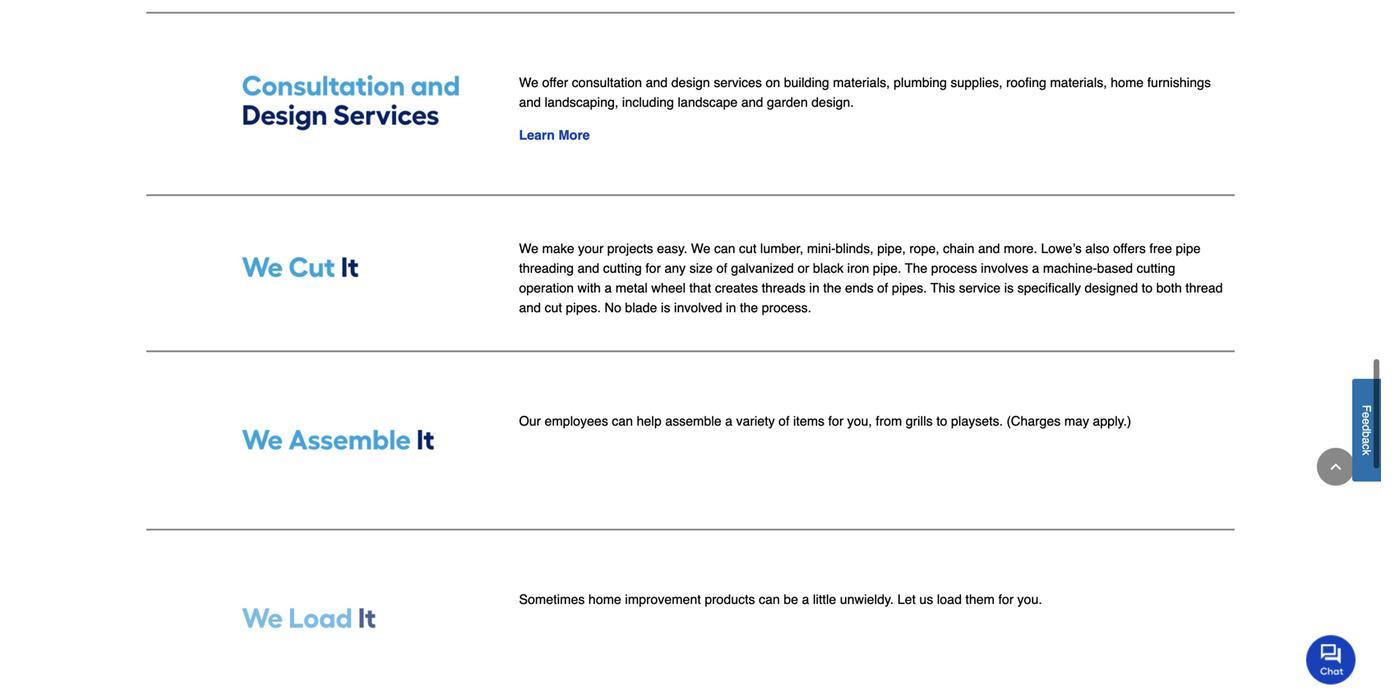 Task type: locate. For each thing, give the bounding box(es) containing it.
0 horizontal spatial cut
[[545, 300, 562, 315]]

f
[[1360, 405, 1374, 412]]

galvanized
[[731, 261, 794, 276]]

unwieldy.
[[840, 592, 894, 607]]

1 horizontal spatial can
[[714, 241, 736, 256]]

in down creates at right
[[726, 300, 736, 315]]

of down pipe. at the top
[[878, 280, 888, 295]]

0 vertical spatial of
[[717, 261, 728, 276]]

2 e from the top
[[1360, 419, 1374, 425]]

cutting down 'free' in the top right of the page
[[1137, 261, 1176, 276]]

cut
[[739, 241, 757, 256], [545, 300, 562, 315]]

a up k
[[1360, 438, 1374, 444]]

cutting down "projects"
[[603, 261, 642, 276]]

can left help
[[612, 413, 633, 429]]

offer
[[542, 75, 568, 90]]

1 horizontal spatial to
[[1142, 280, 1153, 295]]

e up b
[[1360, 419, 1374, 425]]

home inside we offer consultation and design services on building materials, plumbing supplies, roofing materials, home furnishings and landscaping, including landscape and garden design.
[[1111, 75, 1144, 90]]

0 horizontal spatial to
[[937, 413, 948, 429]]

to left both
[[1142, 280, 1153, 295]]

0 vertical spatial home
[[1111, 75, 1144, 90]]

in
[[809, 280, 820, 295], [726, 300, 736, 315]]

0 horizontal spatial of
[[717, 261, 728, 276]]

1 horizontal spatial of
[[779, 413, 790, 429]]

and
[[646, 75, 668, 90], [519, 94, 541, 110], [742, 94, 763, 110], [978, 241, 1000, 256], [578, 261, 600, 276], [519, 300, 541, 315]]

learn more link
[[519, 127, 590, 143]]

0 vertical spatial to
[[1142, 280, 1153, 295]]

offers
[[1113, 241, 1146, 256]]

pipes.
[[892, 280, 927, 295], [566, 300, 601, 315]]

is down wheel at the top left
[[661, 300, 671, 315]]

0 vertical spatial can
[[714, 241, 736, 256]]

0 vertical spatial pipes.
[[892, 280, 927, 295]]

is down "involves"
[[1005, 280, 1014, 295]]

load
[[937, 592, 962, 607]]

more.
[[1004, 241, 1038, 256]]

home
[[1111, 75, 1144, 90], [589, 592, 622, 607]]

and up "involves"
[[978, 241, 1000, 256]]

for left any
[[646, 261, 661, 276]]

materials,
[[833, 75, 890, 90], [1050, 75, 1107, 90]]

landscape
[[678, 94, 738, 110]]

for
[[646, 261, 661, 276], [828, 413, 844, 429], [999, 592, 1014, 607]]

landscaping,
[[545, 94, 619, 110]]

pipes. down the
[[892, 280, 927, 295]]

to right grills
[[937, 413, 948, 429]]

we up the size
[[691, 241, 711, 256]]

garden
[[767, 94, 808, 110]]

you.
[[1018, 592, 1043, 607]]

we up threading
[[519, 241, 539, 256]]

1 vertical spatial pipes.
[[566, 300, 601, 315]]

cut down operation
[[545, 300, 562, 315]]

variety
[[736, 413, 775, 429]]

in down or
[[809, 280, 820, 295]]

size
[[690, 261, 713, 276]]

the down black
[[823, 280, 842, 295]]

that
[[690, 280, 711, 295]]

home right sometimes
[[589, 592, 622, 607]]

creates
[[715, 280, 758, 295]]

materials, up design.
[[833, 75, 890, 90]]

both
[[1157, 280, 1182, 295]]

cut up galvanized
[[739, 241, 757, 256]]

1 vertical spatial home
[[589, 592, 622, 607]]

0 horizontal spatial materials,
[[833, 75, 890, 90]]

a
[[1032, 261, 1040, 276], [605, 280, 612, 295], [725, 413, 733, 429], [1360, 438, 1374, 444], [802, 592, 809, 607]]

lumber,
[[760, 241, 804, 256]]

for inside we make your projects easy. we can cut lumber, mini-blinds, pipe, rope, chain and more. lowe's also offers free pipe threading and cutting for any size of galvanized or black iron pipe. the process involves a machine‐based cutting operation with a metal wheel that creates threads in the ends of pipes. this service is specifically designed to both thread and cut pipes. no blade is involved in the process.
[[646, 261, 661, 276]]

wheel
[[652, 280, 686, 295]]

scroll to top element
[[1317, 448, 1355, 486]]

e up d
[[1360, 412, 1374, 419]]

improvement
[[625, 592, 701, 607]]

1 horizontal spatial the
[[823, 280, 842, 295]]

we load it. image
[[150, 577, 493, 658]]

machine‐based
[[1043, 261, 1133, 276]]

is
[[1005, 280, 1014, 295], [661, 300, 671, 315]]

designed
[[1085, 280, 1138, 295]]

also
[[1086, 241, 1110, 256]]

2 horizontal spatial for
[[999, 592, 1014, 607]]

and down operation
[[519, 300, 541, 315]]

and up "including"
[[646, 75, 668, 90]]

with
[[578, 280, 601, 295]]

consultation and design services. image
[[150, 59, 493, 141]]

of left items
[[779, 413, 790, 429]]

can up creates at right
[[714, 241, 736, 256]]

0 horizontal spatial for
[[646, 261, 661, 276]]

0 vertical spatial for
[[646, 261, 661, 276]]

thread
[[1186, 280, 1223, 295]]

materials, right roofing at the right of page
[[1050, 75, 1107, 90]]

1 horizontal spatial cutting
[[1137, 261, 1176, 276]]

2 vertical spatial can
[[759, 592, 780, 607]]

home left the furnishings
[[1111, 75, 1144, 90]]

1 horizontal spatial materials,
[[1050, 75, 1107, 90]]

1 horizontal spatial cut
[[739, 241, 757, 256]]

free
[[1150, 241, 1172, 256]]

1 vertical spatial of
[[878, 280, 888, 295]]

for left you,
[[828, 413, 844, 429]]

a inside button
[[1360, 438, 1374, 444]]

we inside we offer consultation and design services on building materials, plumbing supplies, roofing materials, home furnishings and landscaping, including landscape and garden design.
[[519, 75, 539, 90]]

no
[[605, 300, 622, 315]]

pipes. down with
[[566, 300, 601, 315]]

1 horizontal spatial is
[[1005, 280, 1014, 295]]

0 horizontal spatial is
[[661, 300, 671, 315]]

involved
[[674, 300, 722, 315]]

cutting
[[603, 261, 642, 276], [1137, 261, 1176, 276]]

2 horizontal spatial of
[[878, 280, 888, 295]]

from
[[876, 413, 902, 429]]

assemble
[[665, 413, 722, 429]]

we
[[519, 75, 539, 90], [519, 241, 539, 256], [691, 241, 711, 256]]

the down creates at right
[[740, 300, 758, 315]]

service
[[959, 280, 1001, 295]]

0 vertical spatial in
[[809, 280, 820, 295]]

our
[[519, 413, 541, 429]]

0 horizontal spatial in
[[726, 300, 736, 315]]

specifically
[[1018, 280, 1081, 295]]

1 vertical spatial for
[[828, 413, 844, 429]]

building
[[784, 75, 830, 90]]

blade
[[625, 300, 657, 315]]

0 horizontal spatial home
[[589, 592, 622, 607]]

we left the offer on the left top of page
[[519, 75, 539, 90]]

1 e from the top
[[1360, 412, 1374, 419]]

to
[[1142, 280, 1153, 295], [937, 413, 948, 429]]

the
[[905, 261, 928, 276]]

1 horizontal spatial home
[[1111, 75, 1144, 90]]

can
[[714, 241, 736, 256], [612, 413, 633, 429], [759, 592, 780, 607]]

may
[[1065, 413, 1089, 429]]

0 horizontal spatial can
[[612, 413, 633, 429]]

can left be
[[759, 592, 780, 607]]

chat invite button image
[[1307, 635, 1357, 685]]

of
[[717, 261, 728, 276], [878, 280, 888, 295], [779, 413, 790, 429]]

for left you. on the bottom of the page
[[999, 592, 1014, 607]]

0 horizontal spatial pipes.
[[566, 300, 601, 315]]

process
[[931, 261, 977, 276]]

1 vertical spatial the
[[740, 300, 758, 315]]

0 horizontal spatial cutting
[[603, 261, 642, 276]]

2 vertical spatial for
[[999, 592, 1014, 607]]

2 materials, from the left
[[1050, 75, 1107, 90]]

we for we make your projects easy. we can cut lumber, mini-blinds, pipe, rope, chain and more. lowe's also offers free pipe threading and cutting for any size of galvanized or black iron pipe. the process involves a machine‐based cutting operation with a metal wheel that creates threads in the ends of pipes. this service is specifically designed to both thread and cut pipes. no blade is involved in the process.
[[519, 241, 539, 256]]

1 horizontal spatial pipes.
[[892, 280, 927, 295]]

lowe's
[[1041, 241, 1082, 256]]

involves
[[981, 261, 1029, 276]]

of right the size
[[717, 261, 728, 276]]

including
[[622, 94, 674, 110]]

to inside we make your projects easy. we can cut lumber, mini-blinds, pipe, rope, chain and more. lowe's also offers free pipe threading and cutting for any size of galvanized or black iron pipe. the process involves a machine‐based cutting operation with a metal wheel that creates threads in the ends of pipes. this service is specifically designed to both thread and cut pipes. no blade is involved in the process.
[[1142, 280, 1153, 295]]

threading
[[519, 261, 574, 276]]



Task type: vqa. For each thing, say whether or not it's contained in the screenshot.
the free
yes



Task type: describe. For each thing, give the bounding box(es) containing it.
1 vertical spatial is
[[661, 300, 671, 315]]

1 horizontal spatial for
[[828, 413, 844, 429]]

metal
[[616, 280, 648, 295]]

supplies,
[[951, 75, 1003, 90]]

design
[[672, 75, 710, 90]]

more
[[559, 127, 590, 143]]

operation
[[519, 280, 574, 295]]

any
[[665, 261, 686, 276]]

little
[[813, 592, 837, 607]]

grills
[[906, 413, 933, 429]]

learn
[[519, 127, 555, 143]]

projects
[[607, 241, 653, 256]]

design.
[[812, 94, 854, 110]]

blinds,
[[836, 241, 874, 256]]

playsets.
[[951, 413, 1003, 429]]

make
[[542, 241, 574, 256]]

items
[[793, 413, 825, 429]]

we cut it. image
[[150, 226, 493, 307]]

d
[[1360, 425, 1374, 432]]

c
[[1360, 444, 1374, 450]]

your
[[578, 241, 604, 256]]

and down services
[[742, 94, 763, 110]]

can inside we make your projects easy. we can cut lumber, mini-blinds, pipe, rope, chain and more. lowe's also offers free pipe threading and cutting for any size of galvanized or black iron pipe. the process involves a machine‐based cutting operation with a metal wheel that creates threads in the ends of pipes. this service is specifically designed to both thread and cut pipes. no blade is involved in the process.
[[714, 241, 736, 256]]

1 vertical spatial can
[[612, 413, 633, 429]]

process.
[[762, 300, 812, 315]]

this
[[931, 280, 956, 295]]

services
[[714, 75, 762, 90]]

learn more
[[519, 127, 590, 143]]

2 horizontal spatial can
[[759, 592, 780, 607]]

black
[[813, 261, 844, 276]]

sometimes home improvement products can be a little unwieldy. let us load them for you.
[[519, 592, 1043, 607]]

pipe
[[1176, 241, 1201, 256]]

roofing
[[1006, 75, 1047, 90]]

b
[[1360, 432, 1374, 438]]

threads
[[762, 280, 806, 295]]

chevron up image
[[1328, 459, 1344, 475]]

ends
[[845, 280, 874, 295]]

apply.)
[[1093, 413, 1132, 429]]

0 vertical spatial is
[[1005, 280, 1014, 295]]

mini-
[[807, 241, 836, 256]]

we for we offer consultation and design services on building materials, plumbing supplies, roofing materials, home furnishings and landscaping, including landscape and garden design.
[[519, 75, 539, 90]]

plumbing
[[894, 75, 947, 90]]

us
[[920, 592, 934, 607]]

1 vertical spatial in
[[726, 300, 736, 315]]

sometimes
[[519, 592, 585, 607]]

0 horizontal spatial the
[[740, 300, 758, 315]]

a right with
[[605, 280, 612, 295]]

we offer consultation and design services on building materials, plumbing supplies, roofing materials, home furnishings and landscaping, including landscape and garden design.
[[519, 75, 1211, 110]]

chain
[[943, 241, 975, 256]]

a right be
[[802, 592, 809, 607]]

1 horizontal spatial in
[[809, 280, 820, 295]]

products
[[705, 592, 755, 607]]

1 materials, from the left
[[833, 75, 890, 90]]

f e e d b a c k
[[1360, 405, 1374, 456]]

you,
[[847, 413, 872, 429]]

on
[[766, 75, 780, 90]]

1 vertical spatial to
[[937, 413, 948, 429]]

employees
[[545, 413, 608, 429]]

pipe,
[[877, 241, 906, 256]]

we assemble it. image
[[150, 398, 493, 480]]

2 cutting from the left
[[1137, 261, 1176, 276]]

let
[[898, 592, 916, 607]]

1 vertical spatial cut
[[545, 300, 562, 315]]

0 vertical spatial cut
[[739, 241, 757, 256]]

and up 'learn' at left
[[519, 94, 541, 110]]

be
[[784, 592, 798, 607]]

(charges
[[1007, 413, 1061, 429]]

a up specifically
[[1032, 261, 1040, 276]]

f e e d b a c k button
[[1353, 379, 1381, 482]]

our employees can help assemble a variety of items for you, from grills to playsets. (charges may apply.)
[[519, 413, 1132, 429]]

k
[[1360, 450, 1374, 456]]

a left variety
[[725, 413, 733, 429]]

help
[[637, 413, 662, 429]]

easy.
[[657, 241, 688, 256]]

0 vertical spatial the
[[823, 280, 842, 295]]

furnishings
[[1148, 75, 1211, 90]]

iron
[[848, 261, 869, 276]]

pipe.
[[873, 261, 902, 276]]

we make your projects easy. we can cut lumber, mini-blinds, pipe, rope, chain and more. lowe's also offers free pipe threading and cutting for any size of galvanized or black iron pipe. the process involves a machine‐based cutting operation with a metal wheel that creates threads in the ends of pipes. this service is specifically designed to both thread and cut pipes. no blade is involved in the process.
[[519, 241, 1223, 315]]

rope,
[[910, 241, 940, 256]]

or
[[798, 261, 809, 276]]

and up with
[[578, 261, 600, 276]]

2 vertical spatial of
[[779, 413, 790, 429]]

them
[[966, 592, 995, 607]]

1 cutting from the left
[[603, 261, 642, 276]]

consultation
[[572, 75, 642, 90]]



